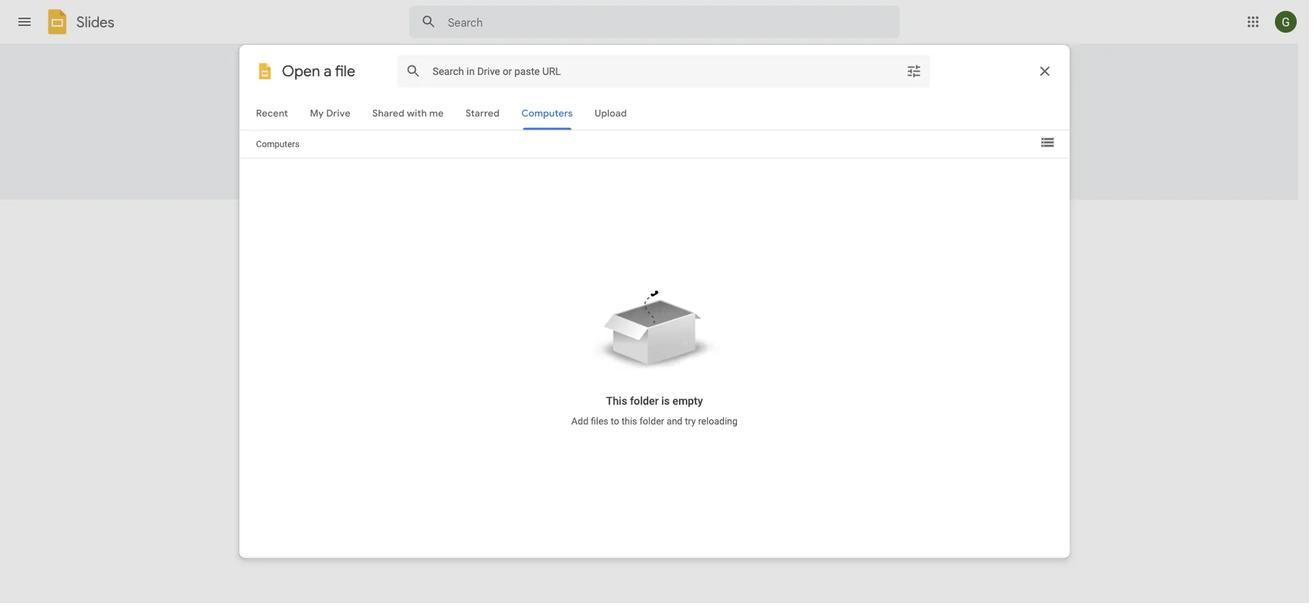 Task type: describe. For each thing, give the bounding box(es) containing it.
recent presentations list box
[[257, 249, 1042, 604]]

your big idea option
[[520, 85, 638, 184]]

photo
[[652, 158, 679, 170]]

portfolio option
[[909, 85, 1027, 180]]

blank
[[263, 158, 288, 170]]

template gallery button
[[872, 53, 989, 77]]

photo album option
[[649, 85, 767, 180]]

a
[[293, 59, 299, 72]]

template
[[881, 59, 924, 71]]

your big idea
[[523, 158, 581, 170]]

start a new presentation heading
[[266, 44, 872, 87]]

start a new presentation
[[266, 59, 388, 72]]

portfolio
[[911, 158, 950, 170]]

start
[[266, 59, 290, 72]]

slides link
[[44, 8, 115, 38]]

professional profile
[[393, 158, 479, 170]]

blank option
[[261, 85, 379, 180]]

album
[[681, 158, 709, 170]]

idea
[[561, 158, 581, 170]]



Task type: locate. For each thing, give the bounding box(es) containing it.
template gallery
[[881, 59, 958, 71]]

photo album
[[652, 158, 709, 170]]

professional
[[393, 158, 448, 170]]

list box containing blank
[[261, 82, 1045, 201]]

gallery
[[926, 59, 958, 71]]

0 horizontal spatial option
[[257, 249, 400, 604]]

None search field
[[409, 5, 900, 38]]

your
[[523, 158, 542, 170]]

1 option from the left
[[257, 249, 400, 604]]

search image
[[415, 8, 443, 35]]

big
[[545, 158, 559, 170]]

wedding
[[782, 158, 821, 170]]

1 horizontal spatial option
[[414, 249, 557, 604]]

new
[[302, 59, 322, 72]]

professional profile option
[[390, 85, 508, 180]]

profile
[[451, 158, 479, 170]]

2 option from the left
[[414, 249, 557, 604]]

slides
[[76, 13, 115, 31]]

option
[[257, 249, 400, 604], [414, 249, 557, 604]]

presentation
[[325, 59, 388, 72]]

wedding option
[[779, 85, 897, 180]]

list box
[[261, 82, 1045, 201]]



Task type: vqa. For each thing, say whether or not it's contained in the screenshot.
the Portfolio on the right
yes



